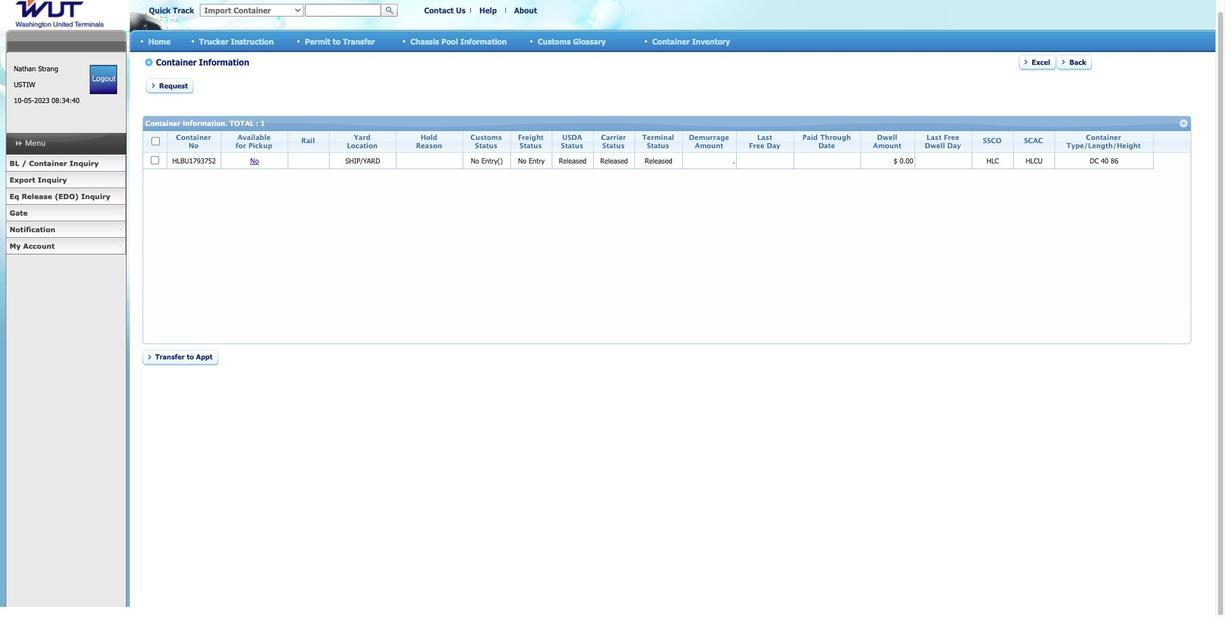 Task type: describe. For each thing, give the bounding box(es) containing it.
quick track
[[149, 6, 194, 15]]

gate link
[[6, 205, 126, 222]]

login image
[[90, 65, 117, 94]]

(edo)
[[55, 192, 79, 201]]

permit
[[305, 37, 331, 46]]

my
[[10, 242, 21, 250]]

inquiry inside export inquiry link
[[38, 176, 67, 184]]

help
[[480, 6, 497, 15]]

bl / container inquiry
[[10, 159, 99, 167]]

customs
[[538, 37, 571, 46]]

1 vertical spatial container
[[29, 159, 67, 167]]

about
[[514, 6, 537, 15]]

my account link
[[6, 238, 126, 255]]

pool
[[442, 37, 458, 46]]

information
[[461, 37, 507, 46]]

bl / container inquiry link
[[6, 155, 126, 172]]

notification
[[10, 225, 55, 234]]

10-05-2023 08:34:40
[[14, 96, 80, 104]]

10-
[[14, 96, 24, 104]]

export
[[10, 176, 35, 184]]

eq release (edo) inquiry
[[10, 192, 110, 201]]

transfer
[[343, 37, 375, 46]]

/
[[22, 159, 27, 167]]

nathan
[[14, 64, 36, 73]]

chassis
[[411, 37, 439, 46]]

account
[[23, 242, 55, 250]]

2023
[[34, 96, 49, 104]]

inventory
[[692, 37, 730, 46]]

instruction
[[231, 37, 274, 46]]

permit to transfer
[[305, 37, 375, 46]]

to
[[333, 37, 341, 46]]

release
[[22, 192, 52, 201]]

quick
[[149, 6, 171, 15]]



Task type: vqa. For each thing, say whether or not it's contained in the screenshot.
Eq Release (EDO) Inquiry
yes



Task type: locate. For each thing, give the bounding box(es) containing it.
strang
[[38, 64, 58, 73]]

about link
[[514, 6, 537, 15]]

inquiry inside eq release (edo) inquiry link
[[81, 192, 110, 201]]

container
[[653, 37, 690, 46], [29, 159, 67, 167]]

export inquiry
[[10, 176, 67, 184]]

08:34:40
[[52, 96, 80, 104]]

chassis pool information
[[411, 37, 507, 46]]

container inventory
[[653, 37, 730, 46]]

help link
[[480, 6, 497, 15]]

track
[[173, 6, 194, 15]]

glossary
[[573, 37, 606, 46]]

2 vertical spatial inquiry
[[81, 192, 110, 201]]

eq release (edo) inquiry link
[[6, 188, 126, 205]]

gate
[[10, 209, 28, 217]]

container left inventory
[[653, 37, 690, 46]]

None text field
[[305, 4, 381, 17]]

ustiw
[[14, 80, 35, 88]]

eq
[[10, 192, 19, 201]]

trucker
[[199, 37, 229, 46]]

notification link
[[6, 222, 126, 238]]

0 vertical spatial container
[[653, 37, 690, 46]]

my account
[[10, 242, 55, 250]]

bl
[[10, 159, 19, 167]]

contact us
[[424, 6, 466, 15]]

0 vertical spatial inquiry
[[70, 159, 99, 167]]

customs glossary
[[538, 37, 606, 46]]

inquiry up export inquiry link
[[70, 159, 99, 167]]

inquiry down the bl / container inquiry
[[38, 176, 67, 184]]

home
[[148, 37, 171, 46]]

inquiry right (edo)
[[81, 192, 110, 201]]

nathan strang
[[14, 64, 58, 73]]

1 vertical spatial inquiry
[[38, 176, 67, 184]]

1 horizontal spatial container
[[653, 37, 690, 46]]

inquiry
[[70, 159, 99, 167], [38, 176, 67, 184], [81, 192, 110, 201]]

0 horizontal spatial container
[[29, 159, 67, 167]]

trucker instruction
[[199, 37, 274, 46]]

inquiry for (edo)
[[81, 192, 110, 201]]

container up export inquiry on the left top
[[29, 159, 67, 167]]

05-
[[24, 96, 34, 104]]

us
[[456, 6, 466, 15]]

contact
[[424, 6, 454, 15]]

export inquiry link
[[6, 172, 126, 188]]

inquiry inside 'bl / container inquiry' link
[[70, 159, 99, 167]]

contact us link
[[424, 6, 466, 15]]

inquiry for container
[[70, 159, 99, 167]]



